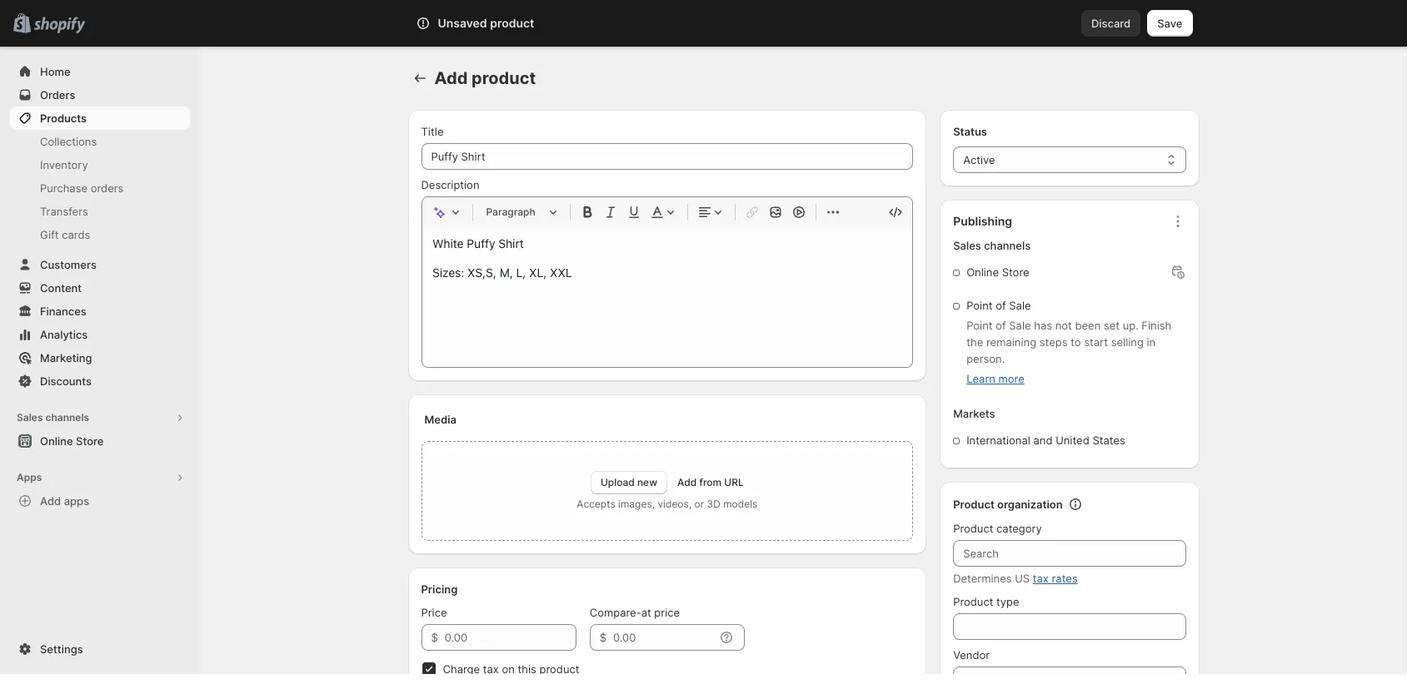 Task type: describe. For each thing, give the bounding box(es) containing it.
the
[[967, 336, 983, 349]]

unsaved
[[438, 16, 487, 30]]

product for product type
[[953, 596, 993, 609]]

upload
[[601, 477, 635, 489]]

orders link
[[10, 83, 190, 107]]

in
[[1147, 336, 1156, 349]]

more
[[999, 372, 1025, 386]]

sales channels inside button
[[17, 412, 89, 424]]

paragraph
[[486, 206, 535, 218]]

transfers
[[40, 205, 88, 218]]

online store link
[[10, 430, 190, 453]]

discounts
[[40, 375, 92, 388]]

international
[[967, 434, 1030, 447]]

sales channels button
[[10, 407, 190, 430]]

compare-at price
[[590, 607, 680, 620]]

1 horizontal spatial sales
[[953, 239, 981, 252]]

store inside button
[[76, 435, 104, 448]]

has
[[1034, 319, 1052, 332]]

vendor
[[953, 649, 990, 662]]

Vendor text field
[[953, 667, 1186, 675]]

apps
[[17, 472, 42, 484]]

customers link
[[10, 253, 190, 277]]

videos,
[[658, 498, 692, 511]]

product for product category
[[953, 522, 993, 536]]

url
[[724, 477, 744, 489]]

cards
[[62, 228, 90, 242]]

1 horizontal spatial channels
[[984, 239, 1031, 252]]

models
[[723, 498, 758, 511]]

price
[[654, 607, 680, 620]]

1 horizontal spatial online store
[[967, 266, 1029, 279]]

product for unsaved product
[[490, 16, 534, 30]]

Product type text field
[[953, 614, 1186, 641]]

of for point of sale
[[996, 299, 1006, 312]]

analytics
[[40, 328, 88, 342]]

finances link
[[10, 300, 190, 323]]

point for point of sale has not been set up. finish the remaining steps to start selling in person. learn more
[[967, 319, 993, 332]]

sales inside sales channels button
[[17, 412, 43, 424]]

us
[[1015, 572, 1030, 586]]

add for add from url
[[677, 477, 697, 489]]

marketing
[[40, 352, 92, 365]]

determines us tax rates
[[953, 572, 1078, 586]]

determines
[[953, 572, 1012, 586]]

shopify image
[[34, 17, 85, 34]]

Title text field
[[421, 143, 913, 170]]

3d
[[707, 498, 720, 511]]

upload new
[[601, 477, 657, 489]]

search
[[489, 17, 525, 30]]

person.
[[967, 352, 1005, 366]]

add apps
[[40, 495, 89, 508]]

0 vertical spatial store
[[1002, 266, 1029, 279]]

1 horizontal spatial online
[[967, 266, 999, 279]]

status
[[953, 125, 987, 138]]

point of sale
[[967, 299, 1031, 312]]

rates
[[1052, 572, 1078, 586]]

online store button
[[0, 430, 200, 453]]

images,
[[618, 498, 655, 511]]

unsaved product
[[438, 16, 534, 30]]

and
[[1033, 434, 1053, 447]]

content
[[40, 282, 82, 295]]

home
[[40, 65, 70, 78]]

set
[[1104, 319, 1120, 332]]

add for add apps
[[40, 495, 61, 508]]

add from url
[[677, 477, 744, 489]]

$ for compare-at price
[[600, 632, 607, 645]]

accepts
[[577, 498, 615, 511]]

gift cards link
[[10, 223, 190, 247]]

save button
[[1147, 10, 1193, 37]]

tax
[[1033, 572, 1049, 586]]

learn more link
[[967, 372, 1025, 386]]

international and united states
[[967, 434, 1125, 447]]

add product
[[434, 68, 536, 88]]

collections link
[[10, 130, 190, 153]]

from
[[699, 477, 722, 489]]

apps button
[[10, 467, 190, 490]]

finish
[[1142, 319, 1172, 332]]

compare-
[[590, 607, 641, 620]]

learn
[[967, 372, 995, 386]]

product for add product
[[472, 68, 536, 88]]

$ for price
[[431, 632, 438, 645]]

online store inside button
[[40, 435, 104, 448]]

Compare-at price text field
[[613, 625, 715, 652]]

collections
[[40, 135, 97, 148]]

products
[[40, 112, 87, 125]]

paragraph button
[[479, 202, 563, 222]]

active
[[963, 153, 995, 167]]

united
[[1056, 434, 1090, 447]]

Product category text field
[[953, 541, 1186, 567]]

product organization
[[953, 498, 1063, 512]]

settings link
[[10, 638, 190, 662]]

media
[[424, 413, 457, 427]]

of for point of sale has not been set up. finish the remaining steps to start selling in person. learn more
[[996, 319, 1006, 332]]



Task type: locate. For each thing, give the bounding box(es) containing it.
0 horizontal spatial add
[[40, 495, 61, 508]]

publishing
[[953, 214, 1012, 228]]

1 vertical spatial point
[[967, 319, 993, 332]]

store down sales channels button
[[76, 435, 104, 448]]

purchase orders link
[[10, 177, 190, 200]]

product
[[490, 16, 534, 30], [472, 68, 536, 88]]

$ down compare-
[[600, 632, 607, 645]]

0 horizontal spatial $
[[431, 632, 438, 645]]

analytics link
[[10, 323, 190, 347]]

online store up point of sale
[[967, 266, 1029, 279]]

online inside button
[[40, 435, 73, 448]]

store
[[1002, 266, 1029, 279], [76, 435, 104, 448]]

1 vertical spatial product
[[953, 522, 993, 536]]

title
[[421, 125, 444, 138]]

add from url button
[[677, 477, 744, 489]]

$
[[431, 632, 438, 645], [600, 632, 607, 645]]

sale for point of sale
[[1009, 299, 1031, 312]]

product category
[[953, 522, 1042, 536]]

gift
[[40, 228, 59, 242]]

orders
[[91, 182, 124, 195]]

3 product from the top
[[953, 596, 993, 609]]

1 vertical spatial product
[[472, 68, 536, 88]]

steps
[[1040, 336, 1068, 349]]

states
[[1093, 434, 1125, 447]]

0 vertical spatial sale
[[1009, 299, 1031, 312]]

0 vertical spatial sales channels
[[953, 239, 1031, 252]]

1 vertical spatial store
[[76, 435, 104, 448]]

of
[[996, 299, 1006, 312], [996, 319, 1006, 332]]

$ down price
[[431, 632, 438, 645]]

0 horizontal spatial sales channels
[[17, 412, 89, 424]]

save
[[1157, 17, 1183, 30]]

product
[[953, 498, 995, 512], [953, 522, 993, 536], [953, 596, 993, 609]]

0 vertical spatial add
[[434, 68, 468, 88]]

type
[[996, 596, 1019, 609]]

sale for point of sale has not been set up. finish the remaining steps to start selling in person. learn more
[[1009, 319, 1031, 332]]

channels inside sales channels button
[[45, 412, 89, 424]]

discard
[[1091, 17, 1131, 30]]

discard button
[[1081, 10, 1141, 37]]

search button
[[462, 10, 945, 37]]

marketing link
[[10, 347, 190, 370]]

accepts images, videos, or 3d models
[[577, 498, 758, 511]]

0 vertical spatial online
[[967, 266, 999, 279]]

store up point of sale
[[1002, 266, 1029, 279]]

1 vertical spatial sale
[[1009, 319, 1031, 332]]

add for add product
[[434, 68, 468, 88]]

product up product category
[[953, 498, 995, 512]]

1 product from the top
[[953, 498, 995, 512]]

transfers link
[[10, 200, 190, 223]]

channels
[[984, 239, 1031, 252], [45, 412, 89, 424]]

tax rates link
[[1033, 572, 1078, 586]]

point for point of sale
[[967, 299, 993, 312]]

2 point from the top
[[967, 319, 993, 332]]

sales channels down publishing
[[953, 239, 1031, 252]]

online store down sales channels button
[[40, 435, 104, 448]]

point
[[967, 299, 993, 312], [967, 319, 993, 332]]

sales down publishing
[[953, 239, 981, 252]]

start
[[1084, 336, 1108, 349]]

settings
[[40, 643, 83, 657]]

0 vertical spatial product
[[953, 498, 995, 512]]

to
[[1071, 336, 1081, 349]]

2 sale from the top
[[1009, 319, 1031, 332]]

at
[[641, 607, 651, 620]]

purchase orders
[[40, 182, 124, 195]]

1 $ from the left
[[431, 632, 438, 645]]

1 horizontal spatial sales channels
[[953, 239, 1031, 252]]

add up title
[[434, 68, 468, 88]]

discounts link
[[10, 370, 190, 393]]

new
[[637, 477, 657, 489]]

add left apps
[[40, 495, 61, 508]]

1 vertical spatial add
[[677, 477, 697, 489]]

1 horizontal spatial $
[[600, 632, 607, 645]]

0 horizontal spatial store
[[76, 435, 104, 448]]

1 horizontal spatial store
[[1002, 266, 1029, 279]]

0 vertical spatial point
[[967, 299, 993, 312]]

home link
[[10, 60, 190, 83]]

orders
[[40, 88, 75, 102]]

0 horizontal spatial online store
[[40, 435, 104, 448]]

add inside button
[[40, 495, 61, 508]]

been
[[1075, 319, 1101, 332]]

purchase
[[40, 182, 88, 195]]

remaining
[[986, 336, 1037, 349]]

sales channels down discounts
[[17, 412, 89, 424]]

product down search
[[472, 68, 536, 88]]

add apps button
[[10, 490, 190, 513]]

online up 'apps'
[[40, 435, 73, 448]]

sales
[[953, 239, 981, 252], [17, 412, 43, 424]]

organization
[[997, 498, 1063, 512]]

category
[[996, 522, 1042, 536]]

2 vertical spatial product
[[953, 596, 993, 609]]

0 vertical spatial of
[[996, 299, 1006, 312]]

1 sale from the top
[[1009, 299, 1031, 312]]

0 horizontal spatial online
[[40, 435, 73, 448]]

markets
[[953, 407, 995, 421]]

add
[[434, 68, 468, 88], [677, 477, 697, 489], [40, 495, 61, 508]]

inventory
[[40, 158, 88, 172]]

products link
[[10, 107, 190, 130]]

channels down discounts
[[45, 412, 89, 424]]

1 vertical spatial of
[[996, 319, 1006, 332]]

apps
[[64, 495, 89, 508]]

2 product from the top
[[953, 522, 993, 536]]

0 vertical spatial channels
[[984, 239, 1031, 252]]

product right unsaved
[[490, 16, 534, 30]]

finances
[[40, 305, 86, 318]]

selling
[[1111, 336, 1144, 349]]

1 vertical spatial sales channels
[[17, 412, 89, 424]]

add left from
[[677, 477, 697, 489]]

sales down discounts
[[17, 412, 43, 424]]

1 vertical spatial online store
[[40, 435, 104, 448]]

sale
[[1009, 299, 1031, 312], [1009, 319, 1031, 332]]

0 vertical spatial product
[[490, 16, 534, 30]]

Price text field
[[445, 625, 576, 652]]

of inside point of sale has not been set up. finish the remaining steps to start selling in person. learn more
[[996, 319, 1006, 332]]

product down product organization
[[953, 522, 993, 536]]

0 horizontal spatial channels
[[45, 412, 89, 424]]

product for product organization
[[953, 498, 995, 512]]

pricing
[[421, 583, 458, 597]]

channels down publishing
[[984, 239, 1031, 252]]

product down determines
[[953, 596, 993, 609]]

0 horizontal spatial sales
[[17, 412, 43, 424]]

or
[[694, 498, 704, 511]]

product type
[[953, 596, 1019, 609]]

1 vertical spatial sales
[[17, 412, 43, 424]]

point of sale has not been set up. finish the remaining steps to start selling in person. learn more
[[967, 319, 1172, 386]]

sale inside point of sale has not been set up. finish the remaining steps to start selling in person. learn more
[[1009, 319, 1031, 332]]

content link
[[10, 277, 190, 300]]

2 horizontal spatial add
[[677, 477, 697, 489]]

0 vertical spatial sales
[[953, 239, 981, 252]]

1 point from the top
[[967, 299, 993, 312]]

online up point of sale
[[967, 266, 999, 279]]

customers
[[40, 258, 97, 272]]

1 of from the top
[[996, 299, 1006, 312]]

1 vertical spatial online
[[40, 435, 73, 448]]

2 vertical spatial add
[[40, 495, 61, 508]]

sales channels
[[953, 239, 1031, 252], [17, 412, 89, 424]]

point inside point of sale has not been set up. finish the remaining steps to start selling in person. learn more
[[967, 319, 993, 332]]

upload new button
[[591, 472, 667, 495]]

0 vertical spatial online store
[[967, 266, 1029, 279]]

online store
[[967, 266, 1029, 279], [40, 435, 104, 448]]

gift cards
[[40, 228, 90, 242]]

description
[[421, 178, 479, 192]]

1 horizontal spatial add
[[434, 68, 468, 88]]

2 $ from the left
[[600, 632, 607, 645]]

1 vertical spatial channels
[[45, 412, 89, 424]]

2 of from the top
[[996, 319, 1006, 332]]

online
[[967, 266, 999, 279], [40, 435, 73, 448]]



Task type: vqa. For each thing, say whether or not it's contained in the screenshot.
Finish
yes



